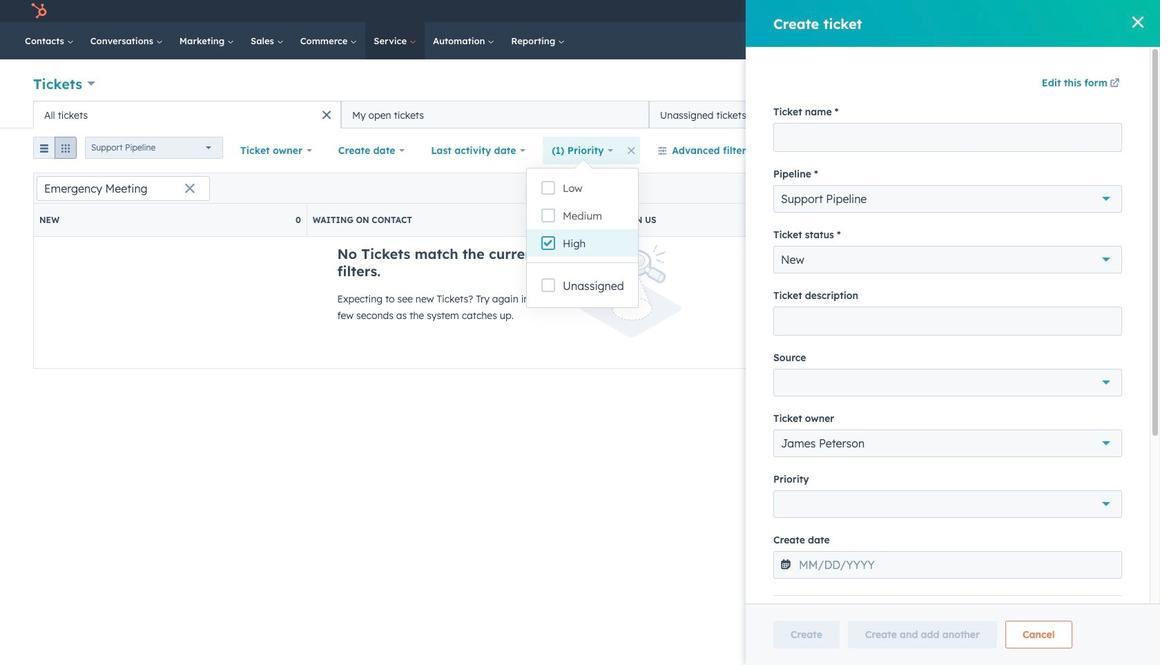 Task type: describe. For each thing, give the bounding box(es) containing it.
clear input image
[[184, 183, 195, 194]]

Search ID, name, or description search field
[[37, 176, 210, 201]]



Task type: vqa. For each thing, say whether or not it's contained in the screenshot.
Search ID, name, or description search box
yes



Task type: locate. For each thing, give the bounding box(es) containing it.
group
[[33, 137, 77, 164]]

banner
[[33, 69, 1127, 101]]

list box
[[527, 169, 638, 262]]

james peterson image
[[1000, 5, 1013, 17]]

Search HubSpot search field
[[966, 29, 1112, 52]]

marketplaces image
[[896, 6, 908, 19]]

menu
[[795, 0, 1144, 22]]



